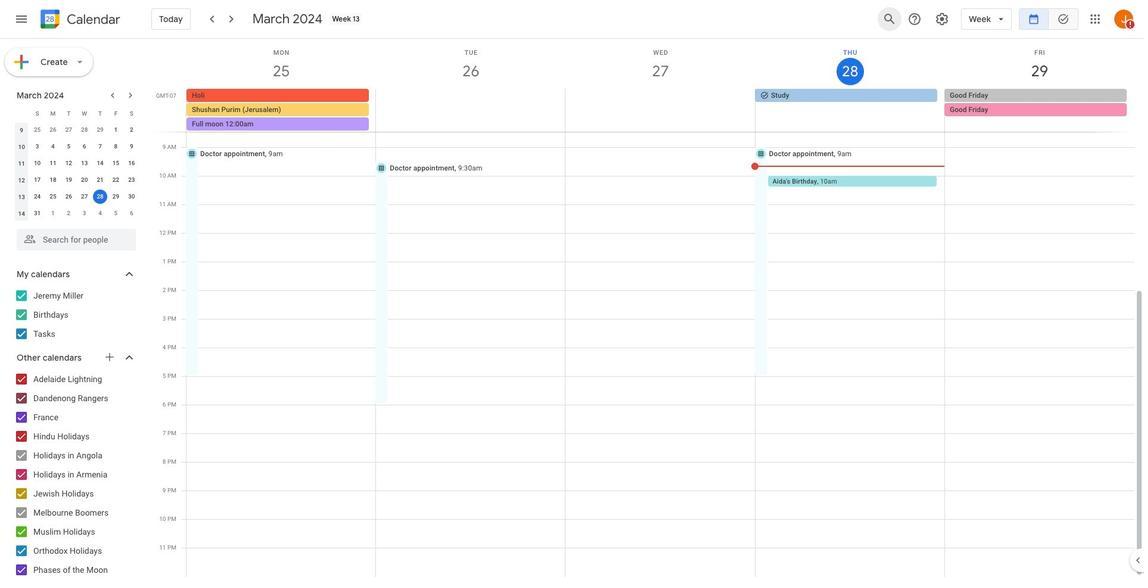 Task type: vqa. For each thing, say whether or not it's contained in the screenshot.
column header in the March 2024 grid
yes



Task type: locate. For each thing, give the bounding box(es) containing it.
6 element
[[77, 140, 92, 154]]

heading
[[64, 12, 120, 27]]

13 element
[[77, 156, 92, 171]]

23 element
[[124, 173, 139, 187]]

column header inside march 2024 grid
[[14, 105, 29, 122]]

main drawer image
[[14, 12, 29, 26]]

11 element
[[46, 156, 60, 171]]

cell
[[187, 89, 376, 132], [376, 89, 566, 132], [566, 89, 755, 132], [945, 89, 1134, 132], [92, 188, 108, 205]]

1 element
[[109, 123, 123, 137]]

5 element
[[62, 140, 76, 154]]

7 element
[[93, 140, 107, 154]]

26 element
[[62, 190, 76, 204]]

cell inside row group
[[92, 188, 108, 205]]

24 element
[[30, 190, 44, 204]]

4 element
[[46, 140, 60, 154]]

other calendars list
[[2, 370, 148, 577]]

Search for people text field
[[24, 229, 129, 250]]

row group
[[14, 122, 140, 222]]

april 6 element
[[124, 206, 139, 221]]

8 element
[[109, 140, 123, 154]]

27 element
[[77, 190, 92, 204]]

19 element
[[62, 173, 76, 187]]

add other calendars image
[[104, 351, 116, 363]]

16 element
[[124, 156, 139, 171]]

row
[[181, 89, 1145, 132], [14, 105, 140, 122], [14, 122, 140, 138], [14, 138, 140, 155], [14, 155, 140, 172], [14, 172, 140, 188], [14, 188, 140, 205], [14, 205, 140, 222]]

None search field
[[0, 224, 148, 250]]

april 1 element
[[46, 206, 60, 221]]

14 element
[[93, 156, 107, 171]]

my calendars list
[[2, 286, 148, 343]]

21 element
[[93, 173, 107, 187]]

15 element
[[109, 156, 123, 171]]

grid
[[153, 39, 1145, 577]]

column header
[[14, 105, 29, 122]]



Task type: describe. For each thing, give the bounding box(es) containing it.
february 29 element
[[93, 123, 107, 137]]

settings menu image
[[935, 12, 950, 26]]

february 25 element
[[30, 123, 44, 137]]

march 2024 grid
[[11, 105, 140, 222]]

calendar element
[[38, 7, 120, 33]]

25 element
[[46, 190, 60, 204]]

february 27 element
[[62, 123, 76, 137]]

22 element
[[109, 173, 123, 187]]

april 3 element
[[77, 206, 92, 221]]

row group inside march 2024 grid
[[14, 122, 140, 222]]

30 element
[[124, 190, 139, 204]]

29 element
[[109, 190, 123, 204]]

february 26 element
[[46, 123, 60, 137]]

20 element
[[77, 173, 92, 187]]

april 5 element
[[109, 206, 123, 221]]

28, today element
[[93, 190, 107, 204]]

9 element
[[124, 140, 139, 154]]

17 element
[[30, 173, 44, 187]]

3 element
[[30, 140, 44, 154]]

12 element
[[62, 156, 76, 171]]

10 element
[[30, 156, 44, 171]]

april 4 element
[[93, 206, 107, 221]]

heading inside calendar element
[[64, 12, 120, 27]]

18 element
[[46, 173, 60, 187]]

february 28 element
[[77, 123, 92, 137]]

2 element
[[124, 123, 139, 137]]

april 2 element
[[62, 206, 76, 221]]

31 element
[[30, 206, 44, 221]]



